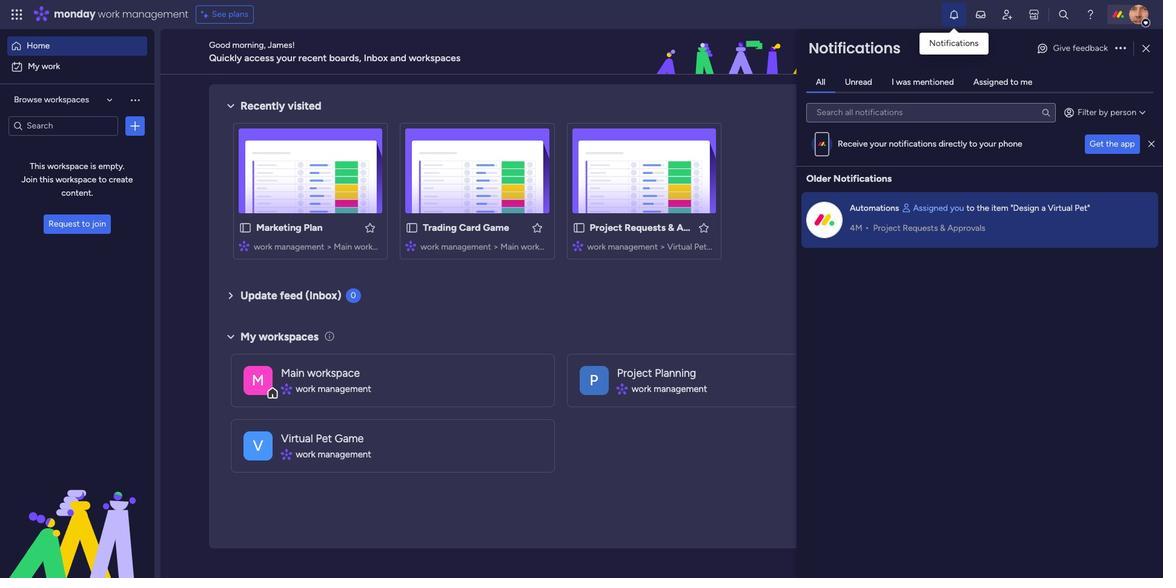 Task type: vqa. For each thing, say whether or not it's contained in the screenshot.
leftmost market
no



Task type: locate. For each thing, give the bounding box(es) containing it.
your down account
[[989, 128, 1007, 139]]

main
[[334, 242, 352, 252], [501, 242, 519, 252], [281, 366, 305, 380]]

m
[[252, 371, 264, 389]]

1 vertical spatial circle o image
[[945, 160, 953, 169]]

this
[[40, 174, 53, 185]]

project requests & approvals up work management > virtual pet game on the right
[[590, 222, 722, 233]]

1 horizontal spatial lottie animation image
[[584, 29, 925, 75]]

main for trading card game
[[501, 242, 519, 252]]

public board image for project requests & approvals
[[572, 221, 586, 234]]

profile up search image
[[1021, 92, 1053, 105]]

0 vertical spatial lottie animation element
[[584, 29, 925, 75]]

Search in workspace field
[[25, 119, 101, 133]]

update feed image
[[975, 8, 987, 21]]

project requests & approvals inside the notifications "dialog"
[[873, 223, 986, 233]]

0 vertical spatial the
[[1106, 138, 1119, 149]]

2 circle o image from the top
[[945, 160, 953, 169]]

to
[[1011, 77, 1019, 87], [969, 139, 978, 149], [99, 174, 107, 185], [967, 203, 975, 213], [82, 219, 90, 229]]

1 horizontal spatial the
[[1106, 138, 1119, 149]]

work management for m
[[296, 383, 371, 394]]

automations
[[850, 203, 899, 213]]

0 horizontal spatial add to favorites image
[[364, 221, 376, 234]]

0 horizontal spatial the
[[977, 203, 990, 213]]

>
[[327, 242, 332, 252], [493, 242, 499, 252], [660, 242, 665, 252]]

0 horizontal spatial work management > main workspace
[[254, 242, 395, 252]]

assigned for assigned to me
[[974, 77, 1009, 87]]

complete your profile
[[945, 92, 1053, 105]]

2 public board image from the left
[[572, 221, 586, 234]]

assigned up complete your profile on the right of the page
[[974, 77, 1009, 87]]

feedback left options image
[[1073, 43, 1108, 53]]

1 vertical spatial complete
[[957, 159, 998, 170]]

project down automations
[[873, 223, 901, 233]]

assigned left you
[[913, 203, 948, 213]]

public board image for trading card game
[[406, 221, 419, 234]]

workspaces inside button
[[44, 95, 89, 105]]

requests
[[625, 222, 666, 233], [903, 223, 938, 233]]

2 horizontal spatial main
[[501, 242, 519, 252]]

your
[[277, 52, 296, 63], [870, 139, 887, 149], [980, 139, 997, 149]]

work management down the virtual pet game
[[296, 449, 371, 460]]

0 horizontal spatial >
[[327, 242, 332, 252]]

1 vertical spatial check circle image
[[945, 129, 953, 138]]

management
[[122, 7, 188, 21], [274, 242, 324, 252], [441, 242, 491, 252], [608, 242, 658, 252], [318, 383, 371, 394], [654, 383, 707, 394], [318, 449, 371, 460]]

my right close my workspaces icon
[[241, 330, 256, 343]]

0 horizontal spatial workspaces
[[44, 95, 89, 105]]

1 horizontal spatial main
[[334, 242, 352, 252]]

1 vertical spatial the
[[977, 203, 990, 213]]

0 horizontal spatial assigned
[[913, 203, 948, 213]]

lottie animation image
[[584, 29, 925, 75], [0, 456, 155, 578]]

lottie animation image for join this workspace to create content.
[[0, 456, 155, 578]]

open update feed (inbox) image
[[224, 288, 238, 303]]

0 vertical spatial game
[[483, 222, 509, 233]]

workspaces down update feed (inbox)
[[259, 330, 319, 343]]

close my workspaces image
[[224, 329, 238, 344]]

work management > main workspace down card on the left top
[[421, 242, 562, 252]]

upload
[[957, 128, 986, 139]]

0 vertical spatial my
[[28, 61, 40, 71]]

2 vertical spatial game
[[335, 432, 364, 445]]

(inbox)
[[305, 289, 342, 302]]

check circle image for setup
[[945, 114, 953, 123]]

invite members image
[[1002, 8, 1014, 21]]

game
[[483, 222, 509, 233], [709, 242, 732, 252], [335, 432, 364, 445]]

approvals up work management > virtual pet game on the right
[[677, 222, 722, 233]]

marketing plan
[[256, 222, 323, 233]]

give feedback
[[1053, 43, 1108, 53], [951, 46, 1010, 57]]

project requests & approvals inside the 'quick search results' list box
[[590, 222, 722, 233]]

check circle image
[[945, 114, 953, 123], [945, 129, 953, 138]]

assigned
[[974, 77, 1009, 87], [913, 203, 948, 213]]

lottie animation element for join this workspace to create content.
[[0, 456, 155, 578]]

feed
[[280, 289, 303, 302]]

1 horizontal spatial assigned
[[974, 77, 1009, 87]]

notifications up automations
[[834, 172, 892, 184]]

to down empty.
[[99, 174, 107, 185]]

older
[[806, 172, 831, 184]]

1 vertical spatial my
[[241, 330, 256, 343]]

this
[[30, 161, 45, 171]]

options image
[[129, 120, 141, 132]]

i
[[892, 77, 894, 87]]

your for upload
[[989, 128, 1007, 139]]

to inside this workspace is empty. join this workspace to create content.
[[99, 174, 107, 185]]

1 vertical spatial pet
[[316, 432, 332, 445]]

0 horizontal spatial requests
[[625, 222, 666, 233]]

1 vertical spatial virtual
[[667, 242, 692, 252]]

workspaces right the and
[[409, 52, 461, 63]]

workspace
[[47, 161, 88, 171], [56, 174, 96, 185], [354, 242, 395, 252], [521, 242, 562, 252], [307, 366, 360, 380]]

1 vertical spatial lottie animation element
[[0, 456, 155, 578]]

workspace image containing v
[[244, 431, 273, 460]]

notifications dialog
[[797, 29, 1163, 578]]

1 vertical spatial assigned
[[913, 203, 948, 213]]

my down home
[[28, 61, 40, 71]]

1 horizontal spatial feedback
[[1073, 43, 1108, 53]]

1 horizontal spatial work management > main workspace
[[421, 242, 562, 252]]

2 horizontal spatial game
[[709, 242, 732, 252]]

install our mobile app link
[[957, 173, 1109, 187]]

circle o image for enable
[[945, 145, 953, 154]]

was
[[896, 77, 911, 87]]

see
[[212, 9, 226, 19]]

& inside the notifications "dialog"
[[940, 223, 946, 233]]

search
[[1069, 46, 1099, 57]]

project inside the notifications "dialog"
[[873, 223, 901, 233]]

all
[[816, 77, 826, 87]]

your down assigned to me
[[996, 92, 1019, 105]]

0 vertical spatial circle o image
[[945, 145, 953, 154]]

main right m
[[281, 366, 305, 380]]

0 vertical spatial lottie animation image
[[584, 29, 925, 75]]

&
[[668, 222, 674, 233], [940, 223, 946, 233]]

your for quickly
[[277, 52, 296, 63]]

requests up work management > virtual pet game on the right
[[625, 222, 666, 233]]

request
[[48, 219, 80, 229]]

check circle image inside the setup account link
[[945, 114, 953, 123]]

0 horizontal spatial pet
[[316, 432, 332, 445]]

None search field
[[806, 103, 1056, 122]]

virtual inside the notifications "dialog"
[[1048, 203, 1073, 213]]

0 vertical spatial complete
[[945, 92, 994, 105]]

project up work management > virtual pet game on the right
[[590, 222, 622, 233]]

> for card
[[493, 242, 499, 252]]

work management down planning
[[632, 383, 707, 394]]

1 horizontal spatial add to favorites image
[[531, 221, 543, 234]]

1 check circle image from the top
[[945, 114, 953, 123]]

1 horizontal spatial >
[[493, 242, 499, 252]]

home link
[[7, 36, 147, 56]]

2 check circle image from the top
[[945, 129, 953, 138]]

to left join
[[82, 219, 90, 229]]

2 > from the left
[[493, 242, 499, 252]]

1 > from the left
[[327, 242, 332, 252]]

the for get
[[1106, 138, 1119, 149]]

feedback up assigned to me
[[972, 46, 1010, 57]]

circle o image inside complete profile link
[[945, 160, 953, 169]]

Search all notifications search field
[[806, 103, 1056, 122]]

0 horizontal spatial lottie animation image
[[0, 456, 155, 578]]

0 vertical spatial workspaces
[[409, 52, 461, 63]]

workspaces up the search in workspace field at the left of page
[[44, 95, 89, 105]]

1 vertical spatial your
[[989, 128, 1007, 139]]

upload your photo
[[957, 128, 1033, 139]]

1 horizontal spatial lottie animation element
[[584, 29, 925, 75]]

approvals down you
[[948, 223, 986, 233]]

work management down main workspace
[[296, 383, 371, 394]]

recently visited
[[241, 99, 321, 113]]

your inside good morning, james! quickly access your recent boards, inbox and workspaces
[[277, 52, 296, 63]]

0
[[351, 290, 356, 301]]

virtual pet game
[[281, 432, 364, 445]]

1 horizontal spatial &
[[940, 223, 946, 233]]

to right you
[[967, 203, 975, 213]]

profile up mobile
[[1000, 159, 1026, 170]]

my
[[28, 61, 40, 71], [241, 330, 256, 343]]

workspaces
[[409, 52, 461, 63], [44, 95, 89, 105], [259, 330, 319, 343]]

lottie animation element
[[584, 29, 925, 75], [0, 456, 155, 578]]

project requests & approvals down the assigned you
[[873, 223, 986, 233]]

my for my work
[[28, 61, 40, 71]]

0 horizontal spatial game
[[335, 432, 364, 445]]

2 horizontal spatial virtual
[[1048, 203, 1073, 213]]

1 horizontal spatial pet
[[694, 242, 707, 252]]

my inside option
[[28, 61, 40, 71]]

directly
[[939, 139, 967, 149]]

workspace image containing m
[[244, 366, 273, 395]]

plan
[[304, 222, 323, 233]]

0 vertical spatial virtual
[[1048, 203, 1073, 213]]

app
[[1030, 174, 1047, 185]]

1 horizontal spatial give feedback
[[1053, 43, 1108, 53]]

join
[[92, 219, 106, 229]]

1 horizontal spatial project requests & approvals
[[873, 223, 986, 233]]

main down trading card game
[[501, 242, 519, 252]]

notifications image
[[948, 8, 960, 21]]

request to join
[[48, 219, 106, 229]]

work management > main workspace down plan
[[254, 242, 395, 252]]

to left me
[[1011, 77, 1019, 87]]

0 vertical spatial check circle image
[[945, 114, 953, 123]]

notifications down upload your photo link
[[1023, 143, 1076, 154]]

automations image
[[806, 201, 843, 238]]

1 horizontal spatial your
[[870, 139, 887, 149]]

add to favorites image
[[698, 221, 710, 234]]

0 horizontal spatial give feedback
[[951, 46, 1010, 57]]

monday marketplace image
[[1028, 8, 1040, 21]]

1 vertical spatial workspaces
[[44, 95, 89, 105]]

the inside button
[[1106, 138, 1119, 149]]

work
[[98, 7, 120, 21], [42, 61, 60, 71], [254, 242, 272, 252], [421, 242, 439, 252], [587, 242, 606, 252], [296, 383, 316, 394], [632, 383, 651, 394], [296, 449, 316, 460]]

2 vertical spatial workspaces
[[259, 330, 319, 343]]

0 horizontal spatial lottie animation element
[[0, 456, 155, 578]]

complete profile link
[[945, 158, 1109, 171]]

0 vertical spatial assigned
[[974, 77, 1009, 87]]

give inside button
[[1053, 43, 1071, 53]]

add to favorites image
[[364, 221, 376, 234], [531, 221, 543, 234]]

check circle image inside upload your photo link
[[945, 129, 953, 138]]

check circle image left setup
[[945, 114, 953, 123]]

public board image
[[406, 221, 419, 234], [572, 221, 586, 234]]

check circle image up directly
[[945, 129, 953, 138]]

your down james!
[[277, 52, 296, 63]]

0 horizontal spatial your
[[277, 52, 296, 63]]

requests down the assigned you
[[903, 223, 938, 233]]

feedback
[[1073, 43, 1108, 53], [972, 46, 1010, 57]]

complete for complete profile
[[957, 159, 998, 170]]

your right receive
[[870, 139, 887, 149]]

2 horizontal spatial >
[[660, 242, 665, 252]]

0 vertical spatial your
[[996, 92, 1019, 105]]

2 horizontal spatial workspaces
[[409, 52, 461, 63]]

complete down enable
[[957, 159, 998, 170]]

1 horizontal spatial my
[[241, 330, 256, 343]]

the for to
[[977, 203, 990, 213]]

pet
[[694, 242, 707, 252], [316, 432, 332, 445]]

the left item
[[977, 203, 990, 213]]

older notifications
[[806, 172, 892, 184]]

dapulse x slim image
[[1091, 88, 1105, 102]]

0 horizontal spatial approvals
[[677, 222, 722, 233]]

virtual inside the 'quick search results' list box
[[667, 242, 692, 252]]

1 add to favorites image from the left
[[364, 221, 376, 234]]

1 public board image from the left
[[406, 221, 419, 234]]

create
[[109, 174, 133, 185]]

to right directly
[[969, 139, 978, 149]]

1 workspace image from the top
[[244, 366, 273, 395]]

approvals
[[677, 222, 722, 233], [948, 223, 986, 233]]

2 workspace image from the top
[[244, 431, 273, 460]]

circle o image left enable
[[945, 145, 953, 154]]

2 work management > main workspace from the left
[[421, 242, 562, 252]]

0 horizontal spatial project requests & approvals
[[590, 222, 722, 233]]

1 horizontal spatial give
[[1053, 43, 1071, 53]]

1 vertical spatial lottie animation image
[[0, 456, 155, 578]]

give feedback button
[[1032, 39, 1113, 58]]

your up complete profile
[[980, 139, 997, 149]]

1 vertical spatial workspace image
[[244, 431, 273, 460]]

help image
[[1085, 8, 1097, 21]]

0 horizontal spatial public board image
[[406, 221, 419, 234]]

assigned you
[[913, 203, 964, 213]]

1 horizontal spatial approvals
[[948, 223, 986, 233]]

workspaces for my workspaces
[[259, 330, 319, 343]]

1 horizontal spatial public board image
[[572, 221, 586, 234]]

workspace image
[[244, 366, 273, 395], [244, 431, 273, 460]]

1 circle o image from the top
[[945, 145, 953, 154]]

2 vertical spatial virtual
[[281, 432, 313, 445]]

circle o image
[[945, 145, 953, 154], [945, 160, 953, 169]]

0 vertical spatial pet
[[694, 242, 707, 252]]

trading
[[423, 222, 457, 233]]

& down the assigned you
[[940, 223, 946, 233]]

feedback inside button
[[1073, 43, 1108, 53]]

3 > from the left
[[660, 242, 665, 252]]

4m
[[850, 223, 863, 233]]

search everything image
[[1058, 8, 1070, 21]]

1 horizontal spatial requests
[[903, 223, 938, 233]]

v
[[253, 437, 263, 454]]

give feedback inside button
[[1053, 43, 1108, 53]]

complete profile
[[957, 159, 1026, 170]]

and
[[390, 52, 406, 63]]

2 horizontal spatial your
[[980, 139, 997, 149]]

0 horizontal spatial my
[[28, 61, 40, 71]]

home option
[[7, 36, 147, 56]]

0 vertical spatial workspace image
[[244, 366, 273, 395]]

0 horizontal spatial &
[[668, 222, 674, 233]]

1 horizontal spatial workspaces
[[259, 330, 319, 343]]

circle o image inside 'enable desktop notifications' 'link'
[[945, 145, 953, 154]]

1 horizontal spatial virtual
[[667, 242, 692, 252]]

1 horizontal spatial game
[[483, 222, 509, 233]]

project left planning
[[617, 366, 652, 380]]

notifications inside 'link'
[[1023, 143, 1076, 154]]

2 add to favorites image from the left
[[531, 221, 543, 234]]

get the app
[[1090, 138, 1135, 149]]

filter by person
[[1078, 107, 1137, 117]]

enable desktop notifications
[[957, 143, 1076, 154]]

the right "get"
[[1106, 138, 1119, 149]]

complete up setup
[[945, 92, 994, 105]]

install our mobile app
[[957, 174, 1047, 185]]

a
[[1042, 203, 1046, 213]]

main up 0
[[334, 242, 352, 252]]

p
[[590, 371, 598, 389]]

give
[[1053, 43, 1071, 53], [951, 46, 969, 57]]

lottie animation element for quickly access your recent boards, inbox and workspaces
[[584, 29, 925, 75]]

notifications
[[929, 38, 979, 48], [809, 38, 901, 58], [1023, 143, 1076, 154], [834, 172, 892, 184]]

circle o image down directly
[[945, 160, 953, 169]]

workspace options image
[[129, 94, 141, 106]]

& up work management > virtual pet game on the right
[[668, 222, 674, 233]]

1 work management > main workspace from the left
[[254, 242, 395, 252]]

project requests & approvals
[[590, 222, 722, 233], [873, 223, 986, 233]]

browse workspaces
[[14, 95, 89, 105]]

work management > main workspace for card
[[421, 242, 562, 252]]



Task type: describe. For each thing, give the bounding box(es) containing it.
quickly
[[209, 52, 242, 63]]

notifications
[[889, 139, 937, 149]]

setup account
[[957, 113, 1019, 123]]

game for virtual pet game
[[335, 432, 364, 445]]

to inside button
[[82, 219, 90, 229]]

i was mentioned
[[892, 77, 954, 87]]

my workspaces
[[241, 330, 319, 343]]

get the app button
[[1085, 134, 1140, 154]]

quick search
[[1041, 46, 1099, 57]]

workspace image for virtual
[[244, 431, 273, 460]]

game for trading card game
[[483, 222, 509, 233]]

public board image
[[239, 221, 252, 234]]

receive
[[838, 139, 868, 149]]

empty.
[[98, 161, 125, 171]]

planning
[[655, 366, 696, 380]]

notifications up "unread"
[[809, 38, 901, 58]]

card
[[459, 222, 481, 233]]

dapulse x slim image
[[1149, 140, 1155, 148]]

boards,
[[329, 52, 361, 63]]

0 horizontal spatial give
[[951, 46, 969, 57]]

content.
[[61, 188, 93, 198]]

options image
[[1115, 45, 1126, 52]]

work management > virtual pet game
[[587, 242, 732, 252]]

v2 bolt switch image
[[1031, 45, 1038, 58]]

desktop
[[987, 143, 1021, 154]]

james peterson image
[[1129, 5, 1149, 24]]

browse
[[14, 95, 42, 105]]

enable
[[957, 143, 985, 154]]

v2 user feedback image
[[937, 45, 946, 59]]

1 vertical spatial profile
[[1000, 159, 1026, 170]]

morning,
[[232, 40, 266, 50]]

my work option
[[7, 57, 147, 76]]

pet inside the 'quick search results' list box
[[694, 242, 707, 252]]

close recently visited image
[[224, 99, 238, 113]]

good morning, james! quickly access your recent boards, inbox and workspaces
[[209, 40, 461, 63]]

"design
[[1011, 203, 1040, 213]]

see plans
[[212, 9, 249, 19]]

filter by person button
[[1059, 103, 1154, 122]]

trading card game
[[423, 222, 509, 233]]

templates image image
[[938, 244, 1098, 327]]

search image
[[1042, 108, 1051, 117]]

unread
[[845, 77, 873, 87]]

your for complete
[[996, 92, 1019, 105]]

this workspace is empty. join this workspace to create content.
[[22, 161, 133, 198]]

work management for p
[[632, 383, 707, 394]]

work management for v
[[296, 449, 371, 460]]

> for plan
[[327, 242, 332, 252]]

work management > main workspace for plan
[[254, 242, 395, 252]]

photo
[[1009, 128, 1033, 139]]

lottie animation image for quickly access your recent boards, inbox and workspaces
[[584, 29, 925, 75]]

0 horizontal spatial feedback
[[972, 46, 1010, 57]]

visited
[[288, 99, 321, 113]]

my for my workspaces
[[241, 330, 256, 343]]

workspaces for browse workspaces
[[44, 95, 89, 105]]

0 horizontal spatial virtual
[[281, 432, 313, 445]]

person
[[1111, 107, 1137, 117]]

requests inside the notifications "dialog"
[[903, 223, 938, 233]]

circle o image for complete
[[945, 160, 953, 169]]

access
[[244, 52, 274, 63]]

update
[[241, 289, 277, 302]]

approvals inside the notifications "dialog"
[[948, 223, 986, 233]]

receive your notifications directly to your phone
[[838, 139, 1023, 149]]

account
[[984, 113, 1019, 123]]

my work link
[[7, 57, 147, 76]]

plans
[[228, 9, 249, 19]]

main for marketing plan
[[334, 242, 352, 252]]

workspaces inside good morning, james! quickly access your recent boards, inbox and workspaces
[[409, 52, 461, 63]]

your for directly
[[980, 139, 997, 149]]

complete for complete your profile
[[945, 92, 994, 105]]

me
[[1021, 77, 1033, 87]]

> for requests
[[660, 242, 665, 252]]

requests inside the 'quick search results' list box
[[625, 222, 666, 233]]

pet"
[[1075, 203, 1090, 213]]

add to favorites image for marketing plan
[[364, 221, 376, 234]]

recently
[[241, 99, 285, 113]]

by
[[1099, 107, 1108, 117]]

app
[[1121, 138, 1135, 149]]

assigned for assigned you
[[913, 203, 948, 213]]

mobile
[[1001, 174, 1028, 185]]

request to join button
[[44, 214, 111, 234]]

0 vertical spatial profile
[[1021, 92, 1053, 105]]

james!
[[268, 40, 295, 50]]

select product image
[[11, 8, 23, 21]]

see plans button
[[196, 5, 254, 24]]

join
[[22, 174, 37, 185]]

1 vertical spatial game
[[709, 242, 732, 252]]

item
[[992, 203, 1009, 213]]

phone
[[999, 139, 1023, 149]]

to the item "design a virtual pet"
[[967, 203, 1090, 213]]

workspace image
[[580, 366, 609, 395]]

you
[[950, 203, 964, 213]]

filter
[[1078, 107, 1097, 117]]

get
[[1090, 138, 1104, 149]]

approvals inside the 'quick search results' list box
[[677, 222, 722, 233]]

work inside option
[[42, 61, 60, 71]]

assigned to me
[[974, 77, 1033, 87]]

main workspace
[[281, 366, 360, 380]]

quick search results list box
[[224, 113, 898, 274]]

recent
[[298, 52, 327, 63]]

0 horizontal spatial main
[[281, 366, 305, 380]]

check circle image for upload
[[945, 129, 953, 138]]

setup account link
[[945, 111, 1109, 125]]

& inside the 'quick search results' list box
[[668, 222, 674, 233]]

notifications down notifications image
[[929, 38, 979, 48]]

inbox
[[364, 52, 388, 63]]

mentioned
[[913, 77, 954, 87]]

upload your photo link
[[945, 127, 1109, 140]]

add to favorites image for trading card game
[[531, 221, 543, 234]]

install
[[957, 174, 981, 185]]

is
[[90, 161, 96, 171]]

marketing
[[256, 222, 302, 233]]

monday work management
[[54, 7, 188, 21]]

update feed (inbox)
[[241, 289, 342, 302]]

home
[[27, 41, 50, 51]]

quick search button
[[1022, 40, 1109, 64]]

our
[[983, 174, 999, 185]]

project inside the 'quick search results' list box
[[590, 222, 622, 233]]

setup
[[957, 113, 982, 123]]

enable desktop notifications link
[[945, 142, 1109, 156]]

my work
[[28, 61, 60, 71]]

workspace image for main
[[244, 366, 273, 395]]

monday
[[54, 7, 95, 21]]

good
[[209, 40, 230, 50]]

project planning
[[617, 366, 696, 380]]



